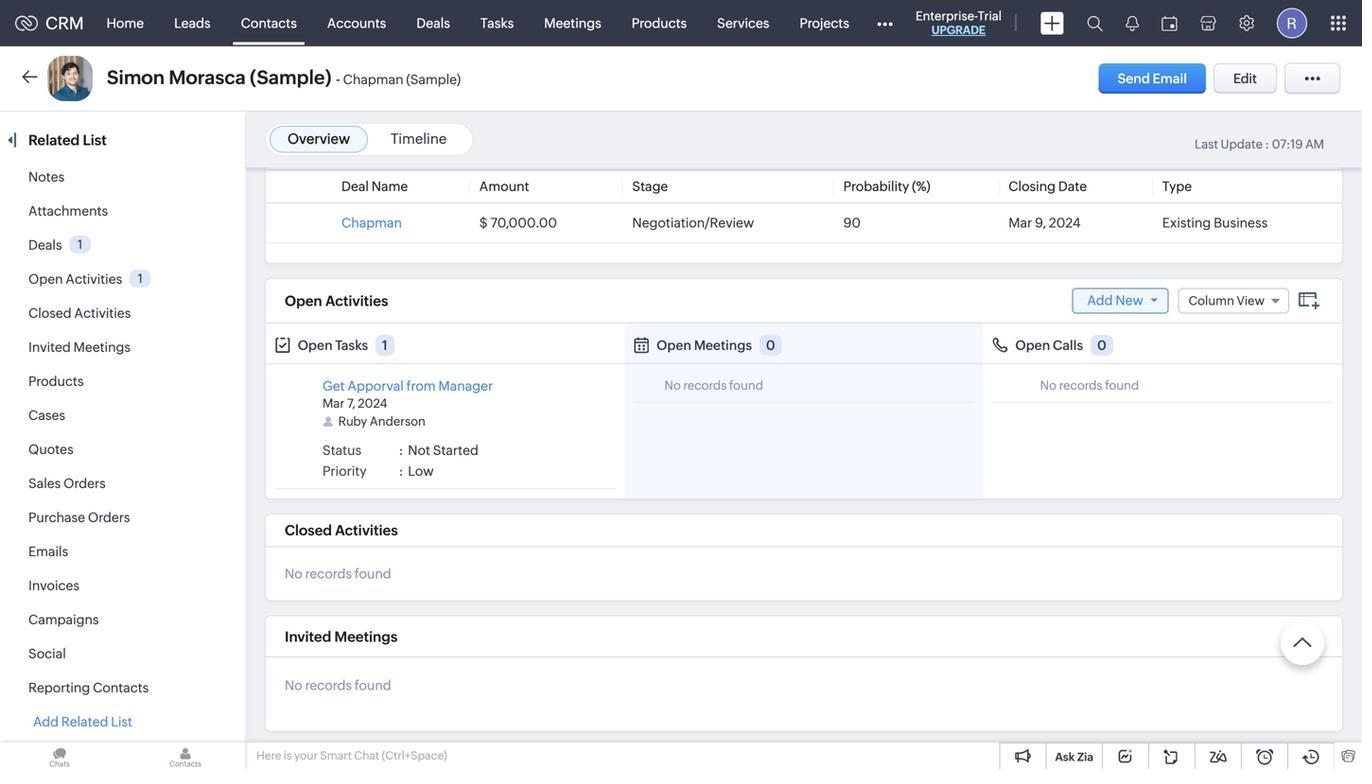 Task type: describe. For each thing, give the bounding box(es) containing it.
home link
[[91, 0, 159, 46]]

contacts link
[[226, 0, 312, 46]]

sales orders
[[28, 476, 106, 491]]

0 for meetings
[[766, 338, 776, 353]]

view
[[1237, 294, 1265, 308]]

chapman (sample) link
[[343, 71, 461, 88]]

profile element
[[1266, 0, 1319, 46]]

sales orders link
[[28, 476, 106, 491]]

social link
[[28, 646, 66, 661]]

quotes
[[28, 442, 74, 457]]

enterprise-trial upgrade
[[916, 9, 1002, 36]]

am
[[1306, 137, 1325, 151]]

add new
[[1088, 293, 1144, 308]]

services
[[717, 16, 770, 31]]

chats image
[[0, 743, 119, 769]]

cases
[[28, 408, 65, 423]]

probability
[[844, 179, 910, 194]]

negotiation/review
[[633, 215, 754, 230]]

activities down priority
[[335, 522, 398, 539]]

timeline link
[[391, 131, 447, 147]]

logo image
[[15, 16, 38, 31]]

create menu image
[[1041, 12, 1065, 35]]

projects
[[800, 16, 850, 31]]

last update : 07:19 am
[[1195, 137, 1325, 151]]

closing date
[[1009, 179, 1087, 194]]

related list
[[28, 132, 110, 149]]

edit
[[1234, 71, 1258, 86]]

attachments
[[28, 203, 108, 219]]

0 horizontal spatial tasks
[[335, 338, 368, 353]]

zia
[[1078, 751, 1094, 764]]

purchase
[[28, 510, 85, 525]]

1 horizontal spatial deals link
[[402, 0, 465, 46]]

0 vertical spatial closed
[[28, 306, 72, 321]]

cases link
[[28, 408, 65, 423]]

amount link
[[480, 179, 529, 194]]

orders for purchase orders
[[88, 510, 130, 525]]

open tasks
[[298, 338, 368, 353]]

-
[[336, 71, 340, 88]]

accounts
[[327, 16, 386, 31]]

priority
[[323, 464, 367, 479]]

quotes link
[[28, 442, 74, 457]]

edit button
[[1214, 63, 1278, 94]]

amount
[[480, 179, 529, 194]]

simon morasca (sample) - chapman (sample)
[[107, 67, 461, 88]]

here is your smart chat (ctrl+space)
[[256, 749, 447, 762]]

ruby
[[338, 415, 367, 429]]

0 vertical spatial invited meetings
[[28, 340, 131, 355]]

simon
[[107, 67, 165, 88]]

existing business
[[1163, 215, 1268, 230]]

not
[[408, 443, 431, 458]]

$ 70,000.00
[[480, 215, 557, 230]]

status
[[323, 443, 362, 458]]

activities up open tasks at the left top of page
[[325, 293, 388, 309]]

0 vertical spatial invited
[[28, 340, 71, 355]]

stage link
[[633, 179, 668, 194]]

get apporval from manager link
[[323, 379, 493, 394]]

1 vertical spatial products link
[[28, 374, 84, 389]]

1 vertical spatial chapman
[[342, 215, 402, 230]]

trial
[[978, 9, 1002, 23]]

reporting contacts link
[[28, 680, 149, 696]]

search image
[[1087, 15, 1103, 31]]

2024 inside get apporval from manager mar 7, 2024
[[358, 397, 388, 411]]

07:19
[[1272, 137, 1304, 151]]

campaigns
[[28, 612, 99, 627]]

leads link
[[159, 0, 226, 46]]

emails
[[28, 544, 68, 559]]

search element
[[1076, 0, 1115, 46]]

chapman link
[[342, 215, 402, 230]]

0 vertical spatial open activities
[[28, 272, 122, 287]]

0 for calls
[[1098, 338, 1107, 353]]

here
[[256, 749, 282, 762]]

projects link
[[785, 0, 865, 46]]

deal
[[342, 179, 369, 194]]

notes
[[28, 169, 65, 185]]

1 for deals
[[78, 237, 83, 252]]

reporting contacts
[[28, 680, 149, 696]]

deal name
[[342, 179, 408, 194]]

business
[[1214, 215, 1268, 230]]

0 vertical spatial :
[[1266, 137, 1270, 151]]

7,
[[347, 397, 355, 411]]

chat
[[354, 749, 380, 762]]

: for : low
[[399, 464, 404, 479]]

add for add new
[[1088, 293, 1113, 308]]

tasks inside 'tasks' link
[[481, 16, 514, 31]]

get apporval from manager mar 7, 2024
[[323, 379, 493, 411]]

signals image
[[1126, 15, 1139, 31]]

profile image
[[1278, 8, 1308, 38]]

from
[[407, 379, 436, 394]]

add related list
[[33, 714, 132, 730]]

is
[[284, 749, 292, 762]]

calls
[[1053, 338, 1084, 353]]

accounts link
[[312, 0, 402, 46]]

attachments link
[[28, 203, 108, 219]]

last
[[1195, 137, 1219, 151]]

1 horizontal spatial deals
[[417, 16, 450, 31]]

create menu element
[[1030, 0, 1076, 46]]

new
[[1116, 293, 1144, 308]]

(%)
[[912, 179, 931, 194]]

1 vertical spatial list
[[111, 714, 132, 730]]

1 vertical spatial products
[[28, 374, 84, 389]]

type link
[[1163, 179, 1193, 194]]

crm
[[45, 13, 84, 33]]

2 horizontal spatial 1
[[382, 338, 388, 353]]

Column View field
[[1179, 288, 1290, 314]]



Task type: vqa. For each thing, say whether or not it's contained in the screenshot.
mmm d, yyyy text box
no



Task type: locate. For each thing, give the bounding box(es) containing it.
home
[[107, 16, 144, 31]]

0 vertical spatial 1
[[78, 237, 83, 252]]

0 horizontal spatial (sample)
[[250, 67, 332, 88]]

meetings
[[544, 16, 602, 31], [694, 338, 752, 353], [73, 340, 131, 355], [335, 629, 398, 645]]

1 vertical spatial closed activities
[[285, 522, 398, 539]]

tasks
[[481, 16, 514, 31], [335, 338, 368, 353]]

deals link
[[402, 0, 465, 46], [28, 238, 62, 253]]

stage
[[633, 179, 668, 194]]

open activities
[[28, 272, 122, 287], [285, 293, 388, 309]]

emails link
[[28, 544, 68, 559]]

chapman inside simon morasca (sample) - chapman (sample)
[[343, 72, 404, 87]]

open
[[28, 272, 63, 287], [285, 293, 322, 309], [298, 338, 333, 353], [657, 338, 692, 353], [1016, 338, 1051, 353]]

contacts image
[[126, 743, 245, 769]]

products left 'services' on the top right
[[632, 16, 687, 31]]

2 vertical spatial :
[[399, 464, 404, 479]]

orders up purchase orders at the bottom of the page
[[64, 476, 106, 491]]

overview link
[[288, 131, 350, 147]]

closed activities up invited meetings "link"
[[28, 306, 131, 321]]

0 horizontal spatial invited
[[28, 340, 71, 355]]

0 right open meetings
[[766, 338, 776, 353]]

2024 down "apporval"
[[358, 397, 388, 411]]

1 vertical spatial 1
[[138, 271, 143, 286]]

(sample) left -
[[250, 67, 332, 88]]

leads
[[174, 16, 211, 31]]

closed activities down priority
[[285, 522, 398, 539]]

smart
[[320, 749, 352, 762]]

1 horizontal spatial closed activities
[[285, 522, 398, 539]]

0 vertical spatial deals
[[417, 16, 450, 31]]

0 vertical spatial products link
[[617, 0, 702, 46]]

invoices
[[28, 578, 79, 593]]

products
[[632, 16, 687, 31], [28, 374, 84, 389]]

0 horizontal spatial closed
[[28, 306, 72, 321]]

1 vertical spatial orders
[[88, 510, 130, 525]]

0 vertical spatial contacts
[[241, 16, 297, 31]]

1 vertical spatial related
[[61, 714, 108, 730]]

invited meetings
[[28, 340, 131, 355], [285, 629, 398, 645]]

notes link
[[28, 169, 65, 185]]

0 horizontal spatial 0
[[766, 338, 776, 353]]

0 horizontal spatial invited meetings
[[28, 340, 131, 355]]

90
[[844, 215, 861, 230]]

email
[[1153, 71, 1188, 86]]

deals link down attachments
[[28, 238, 62, 253]]

deals link up "chapman (sample)" "link"
[[402, 0, 465, 46]]

:
[[1266, 137, 1270, 151], [399, 443, 404, 458], [399, 464, 404, 479]]

1 horizontal spatial tasks
[[481, 16, 514, 31]]

send
[[1118, 71, 1151, 86]]

(sample)
[[250, 67, 332, 88], [406, 72, 461, 87]]

1 vertical spatial tasks
[[335, 338, 368, 353]]

1 horizontal spatial 1
[[138, 271, 143, 286]]

orders for sales orders
[[64, 476, 106, 491]]

products link
[[617, 0, 702, 46], [28, 374, 84, 389]]

purchase orders
[[28, 510, 130, 525]]

0 horizontal spatial list
[[83, 132, 107, 149]]

probability (%) link
[[844, 179, 931, 194]]

0 horizontal spatial 2024
[[358, 397, 388, 411]]

1 horizontal spatial products link
[[617, 0, 702, 46]]

crm link
[[15, 13, 84, 33]]

0 horizontal spatial products link
[[28, 374, 84, 389]]

orders right purchase
[[88, 510, 130, 525]]

enterprise-
[[916, 9, 978, 23]]

$
[[480, 215, 488, 230]]

add
[[1088, 293, 1113, 308], [33, 714, 59, 730]]

0 vertical spatial mar
[[1009, 215, 1033, 230]]

0 vertical spatial closed activities
[[28, 306, 131, 321]]

tasks up the 'get'
[[335, 338, 368, 353]]

ruby anderson
[[338, 415, 426, 429]]

0 horizontal spatial contacts
[[93, 680, 149, 696]]

mar left 9, in the top right of the page
[[1009, 215, 1033, 230]]

products inside "link"
[[632, 16, 687, 31]]

anderson
[[370, 415, 426, 429]]

closed down open activities link
[[28, 306, 72, 321]]

: low
[[399, 464, 434, 479]]

existing
[[1163, 215, 1211, 230]]

(ctrl+space)
[[382, 749, 447, 762]]

1 horizontal spatial 0
[[1098, 338, 1107, 353]]

1 vertical spatial deals
[[28, 238, 62, 253]]

(sample) up timeline link
[[406, 72, 461, 87]]

deals down attachments
[[28, 238, 62, 253]]

1
[[78, 237, 83, 252], [138, 271, 143, 286], [382, 338, 388, 353]]

chapman right -
[[343, 72, 404, 87]]

1 vertical spatial open activities
[[285, 293, 388, 309]]

products link up cases link on the bottom of page
[[28, 374, 84, 389]]

: not started
[[399, 443, 479, 458]]

low
[[408, 464, 434, 479]]

70,000.00
[[491, 215, 557, 230]]

1 horizontal spatial invited meetings
[[285, 629, 398, 645]]

manager
[[439, 379, 493, 394]]

closing date link
[[1009, 179, 1087, 194]]

tasks left meetings link
[[481, 16, 514, 31]]

0 vertical spatial add
[[1088, 293, 1113, 308]]

products up cases link on the bottom of page
[[28, 374, 84, 389]]

1 horizontal spatial closed
[[285, 522, 332, 539]]

0 horizontal spatial deals link
[[28, 238, 62, 253]]

mar 9, 2024
[[1009, 215, 1081, 230]]

0 horizontal spatial 1
[[78, 237, 83, 252]]

send email button
[[1099, 63, 1206, 94]]

calendar image
[[1162, 16, 1178, 31]]

orders
[[64, 476, 106, 491], [88, 510, 130, 525]]

1 vertical spatial invited meetings
[[285, 629, 398, 645]]

open meetings
[[657, 338, 752, 353]]

services link
[[702, 0, 785, 46]]

1 right open activities link
[[138, 271, 143, 286]]

found
[[729, 379, 764, 393], [1105, 379, 1140, 393], [355, 566, 391, 582], [355, 678, 391, 693]]

add left new at the top right of the page
[[1088, 293, 1113, 308]]

started
[[433, 443, 479, 458]]

invoices link
[[28, 578, 79, 593]]

probability (%)
[[844, 179, 931, 194]]

add for add related list
[[33, 714, 59, 730]]

related down the reporting contacts link
[[61, 714, 108, 730]]

1 vertical spatial add
[[33, 714, 59, 730]]

closed
[[28, 306, 72, 321], [285, 522, 332, 539]]

: for : not started
[[399, 443, 404, 458]]

1 up "apporval"
[[382, 338, 388, 353]]

campaigns link
[[28, 612, 99, 627]]

1 0 from the left
[[766, 338, 776, 353]]

0
[[766, 338, 776, 353], [1098, 338, 1107, 353]]

1 vertical spatial contacts
[[93, 680, 149, 696]]

apporval
[[348, 379, 404, 394]]

1 horizontal spatial products
[[632, 16, 687, 31]]

1 horizontal spatial 2024
[[1049, 215, 1081, 230]]

morasca
[[169, 67, 246, 88]]

0 horizontal spatial closed activities
[[28, 306, 131, 321]]

1 vertical spatial closed
[[285, 522, 332, 539]]

closed down priority
[[285, 522, 332, 539]]

open activities up closed activities link
[[28, 272, 122, 287]]

0 vertical spatial deals link
[[402, 0, 465, 46]]

2024 right 9, in the top right of the page
[[1049, 215, 1081, 230]]

: left 07:19
[[1266, 137, 1270, 151]]

list up attachments link
[[83, 132, 107, 149]]

1 vertical spatial invited
[[285, 629, 331, 645]]

open activities link
[[28, 272, 122, 287]]

open activities up open tasks at the left top of page
[[285, 293, 388, 309]]

0 vertical spatial related
[[28, 132, 80, 149]]

type
[[1163, 179, 1193, 194]]

activities up invited meetings "link"
[[74, 306, 131, 321]]

1 horizontal spatial invited
[[285, 629, 331, 645]]

0 vertical spatial orders
[[64, 476, 106, 491]]

0 horizontal spatial mar
[[323, 397, 345, 411]]

list down reporting contacts
[[111, 714, 132, 730]]

mar inside get apporval from manager mar 7, 2024
[[323, 397, 345, 411]]

open calls
[[1016, 338, 1084, 353]]

0 vertical spatial list
[[83, 132, 107, 149]]

0 vertical spatial tasks
[[481, 16, 514, 31]]

1 vertical spatial mar
[[323, 397, 345, 411]]

related up notes link
[[28, 132, 80, 149]]

1 horizontal spatial list
[[111, 714, 132, 730]]

1 horizontal spatial mar
[[1009, 215, 1033, 230]]

contacts up add related list
[[93, 680, 149, 696]]

9,
[[1035, 215, 1047, 230]]

1 horizontal spatial contacts
[[241, 16, 297, 31]]

reporting
[[28, 680, 90, 696]]

activities up closed activities link
[[66, 272, 122, 287]]

0 vertical spatial 2024
[[1049, 215, 1081, 230]]

deals left 'tasks' link
[[417, 16, 450, 31]]

0 right calls
[[1098, 338, 1107, 353]]

1 for open activities
[[138, 271, 143, 286]]

contacts up simon morasca (sample) - chapman (sample)
[[241, 16, 297, 31]]

upgrade
[[932, 24, 986, 36]]

0 horizontal spatial add
[[33, 714, 59, 730]]

(sample) inside simon morasca (sample) - chapman (sample)
[[406, 72, 461, 87]]

0 vertical spatial products
[[632, 16, 687, 31]]

ask
[[1056, 751, 1075, 764]]

1 horizontal spatial add
[[1088, 293, 1113, 308]]

2 0 from the left
[[1098, 338, 1107, 353]]

sales
[[28, 476, 61, 491]]

1 horizontal spatial (sample)
[[406, 72, 461, 87]]

your
[[294, 749, 318, 762]]

0 vertical spatial chapman
[[343, 72, 404, 87]]

signals element
[[1115, 0, 1151, 46]]

: left low
[[399, 464, 404, 479]]

0 horizontal spatial products
[[28, 374, 84, 389]]

deal name link
[[342, 179, 408, 194]]

meetings link
[[529, 0, 617, 46]]

2 vertical spatial 1
[[382, 338, 388, 353]]

products link left 'services' on the top right
[[617, 0, 702, 46]]

add down reporting
[[33, 714, 59, 730]]

1 vertical spatial deals link
[[28, 238, 62, 253]]

: left not
[[399, 443, 404, 458]]

chapman down deal name link
[[342, 215, 402, 230]]

ask zia
[[1056, 751, 1094, 764]]

closed activities link
[[28, 306, 131, 321]]

closing
[[1009, 179, 1056, 194]]

1 up open activities link
[[78, 237, 83, 252]]

0 horizontal spatial open activities
[[28, 272, 122, 287]]

Other Modules field
[[865, 8, 906, 38]]

1 vertical spatial 2024
[[358, 397, 388, 411]]

mar down the 'get'
[[323, 397, 345, 411]]

1 horizontal spatial open activities
[[285, 293, 388, 309]]

1 vertical spatial :
[[399, 443, 404, 458]]

0 horizontal spatial deals
[[28, 238, 62, 253]]



